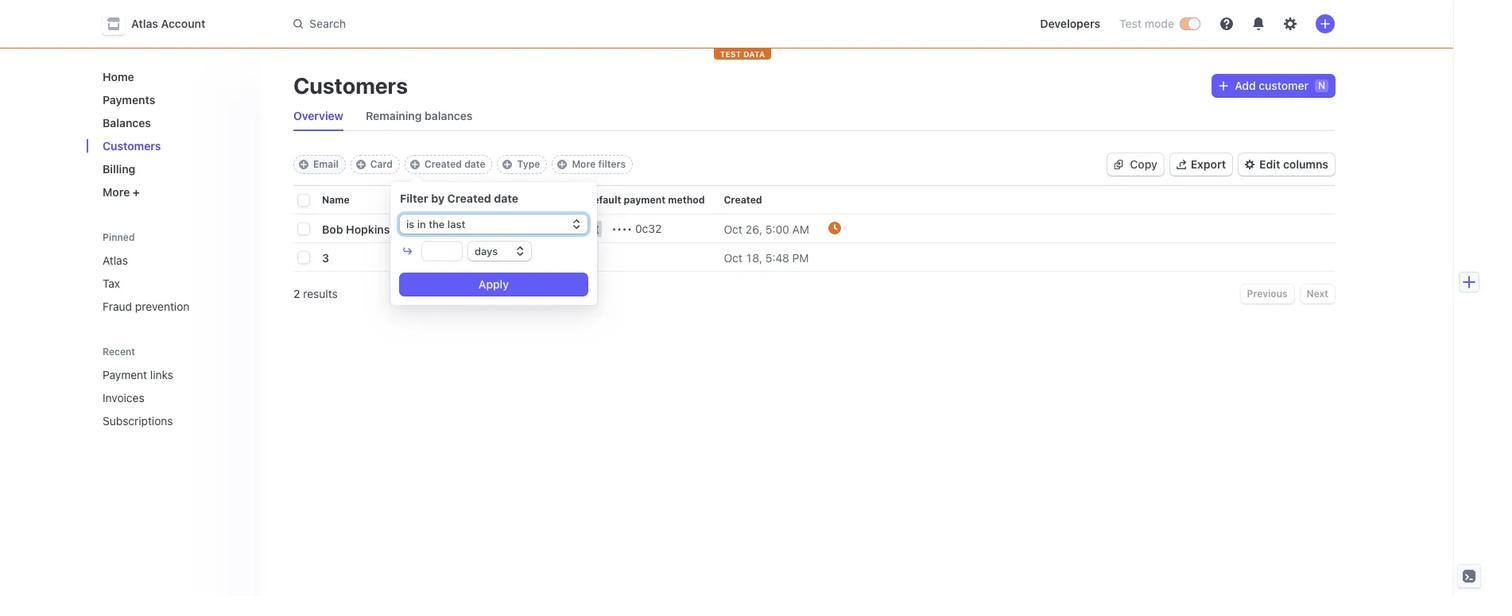Task type: describe. For each thing, give the bounding box(es) containing it.
apply
[[479, 277, 509, 291]]

payments link
[[96, 87, 249, 113]]

0c32
[[635, 222, 662, 235]]

•••• 0c32
[[612, 222, 662, 235]]

Select Item checkbox
[[298, 252, 309, 263]]

add email image
[[299, 160, 308, 169]]

tax link
[[96, 270, 249, 297]]

am
[[792, 222, 809, 236]]

method
[[668, 194, 705, 206]]

copy
[[1130, 157, 1157, 171]]

atlas account
[[131, 17, 205, 30]]

bob hopkins link
[[322, 216, 409, 242]]

3 link
[[322, 244, 409, 271]]

add created date image
[[410, 160, 420, 169]]

hopkins
[[346, 222, 390, 236]]

previous
[[1247, 288, 1288, 300]]

by
[[431, 192, 445, 205]]

settings image
[[1284, 17, 1297, 30]]

card
[[370, 158, 393, 170]]

balances
[[103, 116, 151, 130]]

2 results
[[293, 287, 338, 301]]

filter by created date
[[400, 192, 518, 205]]

created for created
[[724, 194, 762, 206]]

default payment method
[[586, 194, 705, 206]]

links
[[150, 368, 173, 382]]

5:00
[[765, 222, 789, 236]]

home
[[103, 70, 134, 83]]

test
[[1119, 17, 1142, 30]]

payment links link
[[96, 362, 227, 388]]

customers link
[[96, 133, 249, 159]]

payment links
[[103, 368, 173, 382]]

atlas link
[[96, 247, 249, 273]]

bibbybib@gmail.com link
[[460, 216, 586, 242]]

edit
[[1259, 157, 1280, 171]]

add more filters image
[[558, 160, 567, 169]]

billing
[[103, 162, 135, 176]]

subscriptions link
[[96, 408, 227, 434]]

search
[[309, 17, 346, 30]]

pm
[[792, 251, 809, 264]]

created for created date
[[425, 158, 462, 170]]

bob
[[322, 222, 343, 236]]

svg image
[[1114, 160, 1124, 169]]

••••
[[612, 222, 632, 235]]

next button
[[1300, 285, 1335, 304]]

svg image
[[1219, 81, 1228, 91]]

help image
[[1220, 17, 1233, 30]]

oct 26, 5:00 am
[[724, 222, 809, 236]]

payments
[[103, 93, 155, 107]]

core navigation links element
[[96, 64, 249, 205]]

add customer
[[1235, 79, 1309, 92]]

—
[[460, 251, 469, 264]]

pinned navigation links element
[[96, 224, 252, 320]]

customer
[[1259, 79, 1309, 92]]

oct 26, 5:00 am link
[[724, 216, 828, 242]]

test
[[720, 49, 741, 59]]

remaining balances
[[366, 109, 473, 122]]

1 vertical spatial email
[[460, 194, 486, 206]]

recent
[[103, 346, 135, 358]]

— link
[[460, 244, 586, 271]]

overview
[[293, 109, 343, 122]]

account
[[161, 17, 205, 30]]

home link
[[96, 64, 249, 90]]

bob hopkins
[[322, 222, 390, 236]]

test data
[[720, 49, 765, 59]]

more filters
[[572, 158, 626, 170]]

type
[[517, 158, 540, 170]]

email inside toolbar
[[313, 158, 339, 170]]

18,
[[745, 251, 762, 264]]

+
[[133, 185, 140, 199]]

billing link
[[96, 156, 249, 182]]

mode
[[1145, 17, 1174, 30]]

more for more +
[[103, 185, 130, 199]]

filters
[[598, 158, 626, 170]]

data
[[743, 49, 765, 59]]

payment
[[103, 368, 147, 382]]

invoices link
[[96, 385, 227, 411]]

developers link
[[1034, 11, 1107, 37]]

0 vertical spatial date
[[464, 158, 485, 170]]



Task type: vqa. For each thing, say whether or not it's contained in the screenshot.
"Atlas" to the right
yes



Task type: locate. For each thing, give the bounding box(es) containing it.
atlas down pinned
[[103, 254, 128, 267]]

fraud prevention
[[103, 300, 190, 313]]

0 vertical spatial customers
[[293, 72, 408, 99]]

date up bibbybib@gmail.com
[[494, 192, 518, 205]]

0 horizontal spatial more
[[103, 185, 130, 199]]

fraud prevention link
[[96, 293, 249, 320]]

2
[[293, 287, 300, 301]]

add card image
[[356, 160, 366, 169]]

customers inside "core navigation links" element
[[103, 139, 161, 153]]

pinned
[[103, 231, 135, 243]]

balances link
[[96, 110, 249, 136]]

1 oct from the top
[[724, 222, 742, 236]]

previous button
[[1241, 285, 1294, 304]]

more +
[[103, 185, 140, 199]]

email
[[313, 158, 339, 170], [460, 194, 486, 206]]

1 horizontal spatial email
[[460, 194, 486, 206]]

Search text field
[[284, 9, 732, 39]]

default
[[586, 194, 621, 206]]

oct for oct 18, 5:48 pm
[[724, 251, 742, 264]]

customers
[[293, 72, 408, 99], [103, 139, 161, 153]]

bibbybib@gmail.com
[[460, 222, 567, 236]]

0 horizontal spatial atlas
[[103, 254, 128, 267]]

edit columns
[[1259, 157, 1328, 171]]

tab list containing overview
[[287, 102, 1335, 131]]

more right add more filters image
[[572, 158, 596, 170]]

atlas left account
[[131, 17, 158, 30]]

oct left the 26,
[[724, 222, 742, 236]]

add
[[1235, 79, 1256, 92]]

edit columns button
[[1239, 153, 1335, 176]]

developers
[[1040, 17, 1100, 30]]

created
[[425, 158, 462, 170], [447, 192, 491, 205], [724, 194, 762, 206]]

oct for oct 26, 5:00 am
[[724, 222, 742, 236]]

payment
[[624, 194, 666, 206]]

email right add email icon
[[313, 158, 339, 170]]

date
[[464, 158, 485, 170], [494, 192, 518, 205]]

more for more filters
[[572, 158, 596, 170]]

subscriptions
[[103, 414, 173, 428]]

1 vertical spatial customers
[[103, 139, 161, 153]]

Select All checkbox
[[298, 195, 309, 206]]

more left +
[[103, 185, 130, 199]]

email right by
[[460, 194, 486, 206]]

tax
[[103, 277, 120, 290]]

atlas account button
[[103, 13, 221, 35]]

invoices
[[103, 391, 144, 405]]

created inside toolbar
[[425, 158, 462, 170]]

1 vertical spatial oct
[[724, 251, 742, 264]]

remaining
[[366, 109, 422, 122]]

recent navigation links element
[[87, 339, 262, 434]]

5:48
[[765, 251, 789, 264]]

0 vertical spatial more
[[572, 158, 596, 170]]

name
[[322, 194, 350, 206]]

recent element
[[87, 362, 262, 434]]

0 vertical spatial oct
[[724, 222, 742, 236]]

export button
[[1170, 153, 1232, 176]]

1 vertical spatial more
[[103, 185, 130, 199]]

0 vertical spatial atlas
[[131, 17, 158, 30]]

created right add created date icon
[[425, 158, 462, 170]]

atlas for atlas
[[103, 254, 128, 267]]

oct 18, 5:48 pm link
[[724, 244, 828, 271]]

add type image
[[503, 160, 512, 169]]

oct
[[724, 222, 742, 236], [724, 251, 742, 264]]

customers down balances
[[103, 139, 161, 153]]

toolbar
[[293, 155, 633, 174]]

pinned element
[[96, 247, 249, 320]]

atlas inside atlas account button
[[131, 17, 158, 30]]

export
[[1191, 157, 1226, 171]]

overview link
[[287, 105, 350, 127]]

3
[[322, 251, 329, 264]]

created up the 26,
[[724, 194, 762, 206]]

0 horizontal spatial date
[[464, 158, 485, 170]]

1 horizontal spatial date
[[494, 192, 518, 205]]

date left add type icon
[[464, 158, 485, 170]]

next
[[1307, 288, 1328, 300]]

tab list
[[287, 102, 1335, 131]]

columns
[[1283, 157, 1328, 171]]

1 horizontal spatial customers
[[293, 72, 408, 99]]

notifications image
[[1252, 17, 1265, 30]]

more
[[572, 158, 596, 170], [103, 185, 130, 199]]

customers up overview
[[293, 72, 408, 99]]

results
[[303, 287, 338, 301]]

atlas inside atlas link
[[103, 254, 128, 267]]

test mode
[[1119, 17, 1174, 30]]

1 vertical spatial atlas
[[103, 254, 128, 267]]

1 horizontal spatial atlas
[[131, 17, 158, 30]]

•••• 0c32 link
[[577, 211, 724, 243]]

balances
[[425, 109, 473, 122]]

created right by
[[447, 192, 491, 205]]

atlas for atlas account
[[131, 17, 158, 30]]

more inside toolbar
[[572, 158, 596, 170]]

fraud
[[103, 300, 132, 313]]

created date
[[425, 158, 485, 170]]

oct 18, 5:48 pm
[[724, 251, 809, 264]]

prevention
[[135, 300, 190, 313]]

1 horizontal spatial more
[[572, 158, 596, 170]]

copy button
[[1108, 153, 1164, 176]]

remaining balances link
[[359, 105, 479, 127]]

26,
[[745, 222, 762, 236]]

toolbar containing email
[[293, 155, 633, 174]]

2 oct from the top
[[724, 251, 742, 264]]

n
[[1318, 80, 1325, 91]]

0 vertical spatial email
[[313, 158, 339, 170]]

Search search field
[[284, 9, 732, 39]]

0 horizontal spatial email
[[313, 158, 339, 170]]

filter
[[400, 192, 428, 205]]

atlas
[[131, 17, 158, 30], [103, 254, 128, 267]]

0 horizontal spatial customers
[[103, 139, 161, 153]]

oct left 18,
[[724, 251, 742, 264]]

1 vertical spatial date
[[494, 192, 518, 205]]

more inside "core navigation links" element
[[103, 185, 130, 199]]

Select Item checkbox
[[298, 223, 309, 235]]

apply button
[[400, 273, 588, 296]]

None number field
[[422, 242, 462, 261]]



